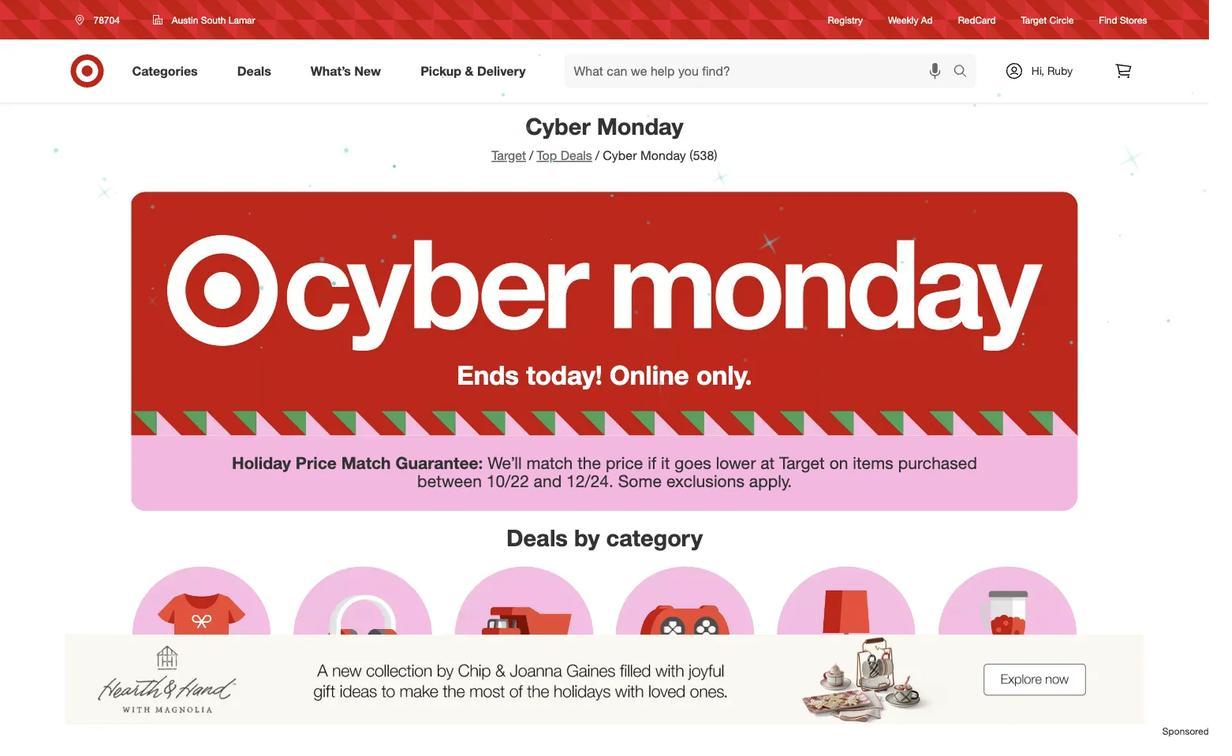 Task type: locate. For each thing, give the bounding box(es) containing it.
1 vertical spatial target
[[492, 148, 526, 163]]

1 vertical spatial deals
[[560, 148, 592, 163]]

match
[[341, 452, 391, 473]]

& right clothing
[[189, 709, 196, 723]]

target
[[1021, 14, 1047, 26], [492, 148, 526, 163], [779, 452, 825, 473]]

redcard
[[958, 14, 996, 26]]

deals for deals by category
[[506, 524, 568, 552]]

0 vertical spatial deals
[[237, 63, 271, 79]]

holiday price match guarantee:
[[232, 452, 483, 473]]

cyber
[[526, 112, 590, 140], [603, 148, 637, 163]]

target circle link
[[1021, 13, 1074, 26]]

redcard link
[[958, 13, 996, 26]]

what's
[[311, 63, 351, 79]]

video
[[652, 709, 680, 723]]

/
[[529, 148, 533, 163], [595, 148, 600, 163]]

toys link
[[443, 563, 605, 724]]

south
[[201, 14, 226, 26]]

target inside cyber monday target / top deals / cyber monday (538)
[[492, 148, 526, 163]]

0 vertical spatial &
[[465, 63, 474, 79]]

target inside we'll match the price if it goes lower at target on items purchased between 10/22 and 12/24. some exclusions apply.
[[779, 452, 825, 473]]

find stores
[[1099, 14, 1147, 26]]

deals link
[[224, 54, 291, 88]]

cyber up top deals 'link'
[[526, 112, 590, 140]]

0 vertical spatial target
[[1021, 14, 1047, 26]]

1 vertical spatial cyber
[[603, 148, 637, 163]]

/ left 'top'
[[529, 148, 533, 163]]

search button
[[946, 54, 984, 91]]

categories link
[[119, 54, 217, 88]]

0 horizontal spatial /
[[529, 148, 533, 163]]

by
[[574, 524, 600, 552]]

holiday
[[232, 452, 291, 473]]

pickup
[[420, 63, 461, 79]]

clothing & accessories link
[[121, 563, 282, 724]]

clothing
[[144, 709, 186, 723]]

it
[[661, 452, 670, 473]]

search
[[946, 65, 984, 80]]

lower
[[716, 452, 756, 473]]

weekly ad link
[[888, 13, 933, 26]]

ruby
[[1047, 64, 1073, 78]]

stores
[[1120, 14, 1147, 26]]

find
[[1099, 14, 1117, 26]]

1 vertical spatial monday
[[640, 148, 686, 163]]

deals left by
[[506, 524, 568, 552]]

0 horizontal spatial target
[[492, 148, 526, 163]]

& right pickup
[[465, 63, 474, 79]]

target left circle
[[1021, 14, 1047, 26]]

cyber right top deals 'link'
[[603, 148, 637, 163]]

we'll
[[488, 452, 522, 473]]

pickup & delivery
[[420, 63, 526, 79]]

78704 button
[[65, 6, 136, 34]]

some
[[618, 471, 662, 491]]

1 horizontal spatial /
[[595, 148, 600, 163]]

ends
[[457, 359, 519, 391]]

price
[[606, 452, 643, 473]]

2 vertical spatial target
[[779, 452, 825, 473]]

kitchen
[[989, 709, 1026, 723]]

top
[[537, 148, 557, 163]]

0 horizontal spatial cyber
[[526, 112, 590, 140]]

& for clothing
[[189, 709, 196, 723]]

1 vertical spatial &
[[189, 709, 196, 723]]

match
[[526, 452, 573, 473]]

target circle
[[1021, 14, 1074, 26]]

deals
[[237, 63, 271, 79], [560, 148, 592, 163], [506, 524, 568, 552]]

78704
[[93, 14, 120, 26]]

electronics link
[[282, 563, 443, 724]]

1 horizontal spatial cyber
[[603, 148, 637, 163]]

target right at
[[779, 452, 825, 473]]

sponsored
[[1162, 725, 1209, 737]]

0 horizontal spatial &
[[189, 709, 196, 723]]

target left 'top'
[[492, 148, 526, 163]]

if
[[648, 452, 656, 473]]

hi, ruby
[[1031, 64, 1073, 78]]

1 horizontal spatial &
[[465, 63, 474, 79]]

apply.
[[749, 471, 792, 491]]

0 vertical spatial cyber
[[526, 112, 590, 140]]

deals down lamar
[[237, 63, 271, 79]]

advertisement region
[[0, 635, 1209, 725]]

1 horizontal spatial target
[[779, 452, 825, 473]]

price
[[296, 452, 337, 473]]

2 vertical spatial deals
[[506, 524, 568, 552]]

hi,
[[1031, 64, 1044, 78]]

&
[[465, 63, 474, 79], [189, 709, 196, 723]]

deals by category
[[506, 524, 703, 552]]

monday
[[597, 112, 683, 140], [640, 148, 686, 163]]

deals right 'top'
[[560, 148, 592, 163]]

austin south lamar button
[[143, 6, 265, 34]]

/ right top deals 'link'
[[595, 148, 600, 163]]



Task type: describe. For each thing, give the bounding box(es) containing it.
what's new link
[[297, 54, 401, 88]]

and
[[534, 471, 562, 491]]

online
[[610, 359, 689, 391]]

(538)
[[690, 148, 717, 163]]

0 vertical spatial monday
[[597, 112, 683, 140]]

top deals link
[[537, 148, 592, 163]]

austin south lamar
[[172, 14, 255, 26]]

circle
[[1049, 14, 1074, 26]]

purchased
[[898, 452, 977, 473]]

delivery
[[477, 63, 526, 79]]

between
[[417, 471, 482, 491]]

video games
[[652, 709, 718, 723]]

2 / from the left
[[595, 148, 600, 163]]

on
[[829, 452, 848, 473]]

ends today! online only.
[[457, 359, 752, 391]]

deals inside cyber monday target / top deals / cyber monday (538)
[[560, 148, 592, 163]]

registry link
[[828, 13, 863, 26]]

deals for deals
[[237, 63, 271, 79]]

video games link
[[605, 563, 766, 724]]

target cyber monday image
[[131, 174, 1078, 436]]

goes
[[675, 452, 711, 473]]

home link
[[766, 563, 927, 724]]

12/24.
[[566, 471, 613, 491]]

cyber monday target / top deals / cyber monday (538)
[[492, 112, 717, 163]]

what's new
[[311, 63, 381, 79]]

today!
[[526, 359, 602, 391]]

only.
[[696, 359, 752, 391]]

2 horizontal spatial target
[[1021, 14, 1047, 26]]

registry
[[828, 14, 863, 26]]

electronics
[[335, 709, 390, 723]]

exclusions
[[666, 471, 744, 491]]

weekly
[[888, 14, 918, 26]]

clothing & accessories
[[144, 709, 259, 723]]

10/22
[[486, 471, 529, 491]]

ends today! online only. link
[[131, 174, 1078, 436]]

we'll match the price if it goes lower at target on items purchased between 10/22 and 12/24. some exclusions apply.
[[417, 452, 977, 491]]

games
[[683, 709, 718, 723]]

categories
[[132, 63, 198, 79]]

items
[[853, 452, 893, 473]]

ad
[[921, 14, 933, 26]]

at
[[760, 452, 775, 473]]

find stores link
[[1099, 13, 1147, 26]]

accessories
[[199, 709, 259, 723]]

the
[[577, 452, 601, 473]]

lamar
[[229, 14, 255, 26]]

toys
[[513, 709, 535, 723]]

new
[[354, 63, 381, 79]]

& for pickup
[[465, 63, 474, 79]]

kitchen link
[[927, 563, 1088, 724]]

What can we help you find? suggestions appear below search field
[[564, 54, 957, 88]]

pickup & delivery link
[[407, 54, 545, 88]]

home
[[831, 709, 861, 723]]

guarantee:
[[395, 452, 483, 473]]

category
[[606, 524, 703, 552]]

austin
[[172, 14, 198, 26]]

target link
[[492, 148, 526, 163]]

1 / from the left
[[529, 148, 533, 163]]

weekly ad
[[888, 14, 933, 26]]



Task type: vqa. For each thing, say whether or not it's contained in the screenshot.
Monday
yes



